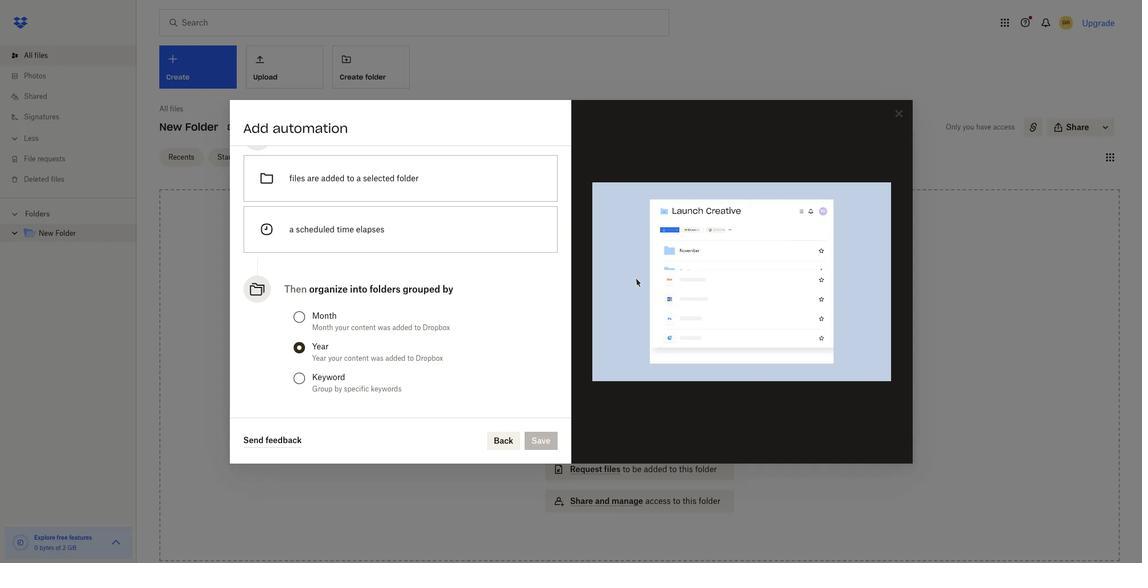 Task type: vqa. For each thing, say whether or not it's contained in the screenshot.
ALL FILES within list item
yes



Task type: locate. For each thing, give the bounding box(es) containing it.
to down month month your content was added to dropbox
[[407, 354, 414, 363]]

added right "be"
[[644, 465, 667, 475]]

1 vertical spatial all files
[[159, 105, 183, 113]]

by right "grouped"
[[443, 284, 453, 295]]

was
[[378, 324, 391, 332], [371, 354, 384, 363]]

specific
[[344, 385, 369, 393]]

was for year
[[371, 354, 384, 363]]

to inside drop files here to upload, or use the 'upload' button
[[650, 302, 658, 312]]

files inside add automation 'dialog'
[[289, 173, 305, 183]]

1 vertical spatial was
[[371, 354, 384, 363]]

1 vertical spatial all
[[159, 105, 168, 113]]

folder
[[185, 121, 218, 134], [55, 229, 76, 238]]

list
[[0, 39, 137, 198]]

folder up recents
[[185, 121, 218, 134]]

to down "grouped"
[[414, 324, 421, 332]]

added up keywords
[[385, 354, 406, 363]]

folder
[[365, 73, 386, 81], [397, 173, 419, 183], [695, 465, 717, 475], [699, 497, 721, 506]]

dropbox inside year year your content was added to dropbox
[[416, 354, 443, 363]]

create folder
[[340, 73, 386, 81]]

new folder up recents
[[159, 121, 218, 134]]

0 vertical spatial all
[[24, 51, 33, 60]]

share
[[1066, 122, 1089, 132], [570, 497, 593, 506]]

all files link up recents
[[159, 104, 183, 115]]

0 vertical spatial folder
[[185, 121, 218, 134]]

1 horizontal spatial folder
[[185, 121, 218, 134]]

content up year year your content was added to dropbox at the bottom left of page
[[351, 324, 376, 332]]

files up the on the right of the page
[[612, 302, 628, 312]]

access inside more ways to add content element
[[645, 497, 671, 506]]

here
[[630, 302, 648, 312]]

ways
[[612, 372, 631, 382]]

1 vertical spatial content
[[344, 354, 369, 363]]

keywords
[[371, 385, 402, 393]]

files inside more ways to add content element
[[604, 465, 620, 475]]

send
[[243, 436, 264, 446]]

year right year option
[[312, 342, 329, 351]]

to
[[347, 173, 354, 183], [650, 302, 658, 312], [414, 324, 421, 332], [407, 354, 414, 363], [633, 372, 641, 382], [623, 465, 630, 475], [669, 465, 677, 475], [673, 497, 680, 506]]

content inside month month your content was added to dropbox
[[351, 324, 376, 332]]

content inside year year your content was added to dropbox
[[344, 354, 369, 363]]

added right the are
[[321, 173, 345, 183]]

0 vertical spatial access
[[993, 123, 1015, 131]]

0 vertical spatial month
[[312, 311, 337, 321]]

your
[[335, 324, 349, 332], [328, 354, 342, 363]]

content for month
[[351, 324, 376, 332]]

0 horizontal spatial all files link
[[9, 46, 137, 66]]

all up photos
[[24, 51, 33, 60]]

1 horizontal spatial all files link
[[159, 104, 183, 115]]

request
[[570, 465, 602, 475]]

photos link
[[9, 66, 137, 86]]

year up keyword
[[312, 354, 326, 363]]

more ways to add content
[[589, 372, 690, 382]]

to inside month month your content was added to dropbox
[[414, 324, 421, 332]]

keyword group by specific keywords
[[312, 372, 402, 393]]

1 horizontal spatial a
[[356, 173, 361, 183]]

0 vertical spatial dropbox
[[423, 324, 450, 332]]

this right "be"
[[679, 465, 693, 475]]

a left scheduled on the top
[[289, 224, 294, 234]]

by inside keyword group by specific keywords
[[334, 385, 342, 393]]

0 vertical spatial all files
[[24, 51, 48, 60]]

files right the 'deleted'
[[51, 175, 64, 184]]

1 month from the top
[[312, 311, 337, 321]]

0 horizontal spatial new
[[39, 229, 54, 238]]

1 vertical spatial your
[[328, 354, 342, 363]]

1 horizontal spatial new folder
[[159, 121, 218, 134]]

month down organize
[[312, 324, 333, 332]]

0 vertical spatial a
[[356, 173, 361, 183]]

folder inside create folder button
[[365, 73, 386, 81]]

folder down folders button
[[55, 229, 76, 238]]

added up year year your content was added to dropbox at the bottom left of page
[[392, 324, 412, 332]]

files left "be"
[[604, 465, 620, 475]]

1 vertical spatial new folder
[[39, 229, 76, 238]]

all files up photos
[[24, 51, 48, 60]]

share inside more ways to add content element
[[570, 497, 593, 506]]

all files link
[[9, 46, 137, 66], [159, 104, 183, 115]]

all up "recents" button
[[159, 105, 168, 113]]

files left the are
[[289, 173, 305, 183]]

scheduled
[[296, 224, 335, 234]]

dropbox image
[[9, 11, 32, 34]]

content
[[351, 324, 376, 332], [344, 354, 369, 363], [660, 372, 690, 382]]

deleted
[[24, 175, 49, 184]]

button
[[663, 315, 688, 324]]

by down keyword
[[334, 385, 342, 393]]

0 horizontal spatial by
[[334, 385, 342, 393]]

folder inside add automation 'dialog'
[[397, 173, 419, 183]]

Year radio
[[293, 342, 305, 354]]

signatures link
[[9, 107, 137, 127]]

import button
[[545, 427, 734, 450]]

1 horizontal spatial share
[[1066, 122, 1089, 132]]

access
[[993, 123, 1015, 131], [645, 497, 671, 506]]

to right "be"
[[669, 465, 677, 475]]

0 vertical spatial was
[[378, 324, 391, 332]]

0 vertical spatial all files link
[[9, 46, 137, 66]]

to inside year year your content was added to dropbox
[[407, 354, 414, 363]]

added
[[321, 173, 345, 183], [392, 324, 412, 332], [385, 354, 406, 363], [644, 465, 667, 475]]

1 vertical spatial by
[[334, 385, 342, 393]]

1 vertical spatial dropbox
[[416, 354, 443, 363]]

0 vertical spatial new folder
[[159, 121, 218, 134]]

your for month
[[335, 324, 349, 332]]

1 vertical spatial a
[[289, 224, 294, 234]]

was up keyword group by specific keywords
[[371, 354, 384, 363]]

new up recents
[[159, 121, 182, 134]]

files
[[34, 51, 48, 60], [170, 105, 183, 113], [289, 173, 305, 183], [51, 175, 64, 184], [612, 302, 628, 312], [604, 465, 620, 475]]

your for year
[[328, 354, 342, 363]]

shared link
[[9, 86, 137, 107]]

year
[[312, 342, 329, 351], [312, 354, 326, 363]]

new down folders
[[39, 229, 54, 238]]

all
[[24, 51, 33, 60], [159, 105, 168, 113]]

your inside year year your content was added to dropbox
[[328, 354, 342, 363]]

0 horizontal spatial folder
[[55, 229, 76, 238]]

1 vertical spatial month
[[312, 324, 333, 332]]

month right month radio
[[312, 311, 337, 321]]

content right "add"
[[660, 372, 690, 382]]

new folder
[[159, 121, 218, 134], [39, 229, 76, 238]]

0 horizontal spatial share
[[570, 497, 593, 506]]

share for share
[[1066, 122, 1089, 132]]

0 vertical spatial by
[[443, 284, 453, 295]]

all files up recents
[[159, 105, 183, 113]]

files up photos
[[34, 51, 48, 60]]

2 year from the top
[[312, 354, 326, 363]]

all files link up "shared" 'link'
[[9, 46, 137, 66]]

added inside more ways to add content element
[[644, 465, 667, 475]]

0 horizontal spatial all files
[[24, 51, 48, 60]]

0 vertical spatial year
[[312, 342, 329, 351]]

all files
[[24, 51, 48, 60], [159, 105, 183, 113]]

0
[[34, 545, 38, 552]]

share inside button
[[1066, 122, 1089, 132]]

this
[[679, 465, 693, 475], [683, 497, 697, 506]]

your inside month month your content was added to dropbox
[[335, 324, 349, 332]]

added inside month month your content was added to dropbox
[[392, 324, 412, 332]]

to left selected
[[347, 173, 354, 183]]

content for year
[[344, 354, 369, 363]]

of
[[56, 545, 61, 552]]

more ways to add content element
[[543, 371, 736, 525]]

access right the have
[[993, 123, 1015, 131]]

dropbox for month
[[423, 324, 450, 332]]

automation
[[273, 120, 348, 136]]

features
[[69, 535, 92, 542]]

grouped
[[403, 284, 440, 295]]

1 vertical spatial new
[[39, 229, 54, 238]]

feedback
[[266, 436, 302, 446]]

or
[[591, 315, 599, 324]]

be
[[632, 465, 642, 475]]

new folder down folders button
[[39, 229, 76, 238]]

dropbox inside month month your content was added to dropbox
[[423, 324, 450, 332]]

0 vertical spatial content
[[351, 324, 376, 332]]

explore free features 0 bytes of 2 gb
[[34, 535, 92, 552]]

was inside month month your content was added to dropbox
[[378, 324, 391, 332]]

your down organize
[[335, 324, 349, 332]]

a scheduled time elapses
[[289, 224, 384, 234]]

dropbox
[[423, 324, 450, 332], [416, 354, 443, 363]]

0 vertical spatial your
[[335, 324, 349, 332]]

0 horizontal spatial a
[[289, 224, 294, 234]]

1 vertical spatial share
[[570, 497, 593, 506]]

0 horizontal spatial access
[[645, 497, 671, 506]]

add automation
[[243, 120, 348, 136]]

Keyword radio
[[293, 373, 305, 384]]

files are added to a selected folder
[[289, 173, 419, 183]]

was up year year your content was added to dropbox at the bottom left of page
[[378, 324, 391, 332]]

1 year from the top
[[312, 342, 329, 351]]

1 vertical spatial access
[[645, 497, 671, 506]]

upgrade link
[[1082, 18, 1115, 28]]

was inside year year your content was added to dropbox
[[371, 354, 384, 363]]

share and manage access to this folder
[[570, 497, 721, 506]]

0 vertical spatial new
[[159, 121, 182, 134]]

upload,
[[660, 302, 688, 312]]

new
[[159, 121, 182, 134], [39, 229, 54, 238]]

a left selected
[[356, 173, 361, 183]]

month
[[312, 311, 337, 321], [312, 324, 333, 332]]

0 horizontal spatial all
[[24, 51, 33, 60]]

deleted files link
[[9, 170, 137, 190]]

1 horizontal spatial all
[[159, 105, 168, 113]]

a
[[356, 173, 361, 183], [289, 224, 294, 234]]

access right manage
[[645, 497, 671, 506]]

content up keyword group by specific keywords
[[344, 354, 369, 363]]

your up keyword
[[328, 354, 342, 363]]

'upload'
[[631, 315, 661, 324]]

1 horizontal spatial access
[[993, 123, 1015, 131]]

all files list item
[[0, 46, 137, 66]]

all inside list item
[[24, 51, 33, 60]]

you
[[963, 123, 974, 131]]

import
[[570, 433, 597, 443]]

added inside year year your content was added to dropbox
[[385, 354, 406, 363]]

1 vertical spatial year
[[312, 354, 326, 363]]

1 vertical spatial folder
[[55, 229, 76, 238]]

by
[[443, 284, 453, 295], [334, 385, 342, 393]]

this down request files to be added to this folder
[[683, 497, 697, 506]]

Month radio
[[293, 312, 305, 323]]

0 vertical spatial share
[[1066, 122, 1089, 132]]

to right here
[[650, 302, 658, 312]]



Task type: describe. For each thing, give the bounding box(es) containing it.
add
[[643, 372, 658, 382]]

drop files here to upload, or use the 'upload' button
[[591, 302, 688, 324]]

and
[[595, 497, 610, 506]]

then
[[284, 284, 307, 295]]

gb
[[68, 545, 76, 552]]

back button
[[487, 432, 520, 450]]

all files inside list item
[[24, 51, 48, 60]]

into
[[350, 284, 367, 295]]

group
[[312, 385, 333, 393]]

drop
[[591, 302, 610, 312]]

1 vertical spatial all files link
[[159, 104, 183, 115]]

are
[[307, 173, 319, 183]]

starred
[[217, 153, 242, 161]]

2 vertical spatial content
[[660, 372, 690, 382]]

time
[[337, 224, 354, 234]]

1 horizontal spatial all files
[[159, 105, 183, 113]]

only
[[946, 123, 961, 131]]

folders
[[25, 210, 50, 219]]

less
[[24, 134, 39, 143]]

0 horizontal spatial new folder
[[39, 229, 76, 238]]

new folder link
[[23, 226, 127, 242]]

to left "add"
[[633, 372, 641, 382]]

organize into folders grouped by
[[309, 284, 453, 295]]

1 horizontal spatial by
[[443, 284, 453, 295]]

folders
[[370, 284, 401, 295]]

2 month from the top
[[312, 324, 333, 332]]

access for manage
[[645, 497, 671, 506]]

access
[[570, 401, 598, 411]]

keyword
[[312, 372, 345, 382]]

free
[[57, 535, 68, 542]]

recents button
[[159, 148, 204, 166]]

the
[[616, 315, 629, 324]]

only you have access
[[946, 123, 1015, 131]]

elapses
[[356, 224, 384, 234]]

files inside list item
[[34, 51, 48, 60]]

files up recents
[[170, 105, 183, 113]]

use
[[601, 315, 614, 324]]

have
[[976, 123, 991, 131]]

selected
[[363, 173, 395, 183]]

manage
[[612, 497, 643, 506]]

file requests link
[[9, 149, 137, 170]]

add automation dialog
[[230, 100, 912, 464]]

starred button
[[208, 148, 251, 166]]

access button
[[545, 395, 734, 418]]

2
[[62, 545, 66, 552]]

add
[[243, 120, 269, 136]]

dropbox for year
[[416, 354, 443, 363]]

share button
[[1047, 118, 1096, 137]]

1 horizontal spatial new
[[159, 121, 182, 134]]

requests
[[37, 155, 65, 163]]

request files to be added to this folder
[[570, 465, 717, 475]]

organize
[[309, 284, 348, 295]]

signatures
[[24, 113, 59, 121]]

quota usage element
[[11, 534, 30, 553]]

1 vertical spatial this
[[683, 497, 697, 506]]

send feedback button
[[243, 434, 302, 448]]

file
[[24, 155, 36, 163]]

file requests
[[24, 155, 65, 163]]

folders button
[[0, 205, 137, 222]]

was for month
[[378, 324, 391, 332]]

less image
[[9, 133, 20, 145]]

list containing all files
[[0, 39, 137, 198]]

shared
[[24, 92, 47, 101]]

explore
[[34, 535, 55, 542]]

create folder button
[[332, 46, 410, 89]]

deleted files
[[24, 175, 64, 184]]

more
[[589, 372, 610, 382]]

recents
[[168, 153, 194, 161]]

photos
[[24, 72, 46, 80]]

create
[[340, 73, 363, 81]]

month month your content was added to dropbox
[[312, 311, 450, 332]]

to left "be"
[[623, 465, 630, 475]]

upgrade
[[1082, 18, 1115, 28]]

year year your content was added to dropbox
[[312, 342, 443, 363]]

back
[[494, 436, 513, 446]]

share for share and manage access to this folder
[[570, 497, 593, 506]]

to down request files to be added to this folder
[[673, 497, 680, 506]]

access for have
[[993, 123, 1015, 131]]

bytes
[[39, 545, 54, 552]]

send feedback
[[243, 436, 302, 446]]

files inside drop files here to upload, or use the 'upload' button
[[612, 302, 628, 312]]

0 vertical spatial this
[[679, 465, 693, 475]]



